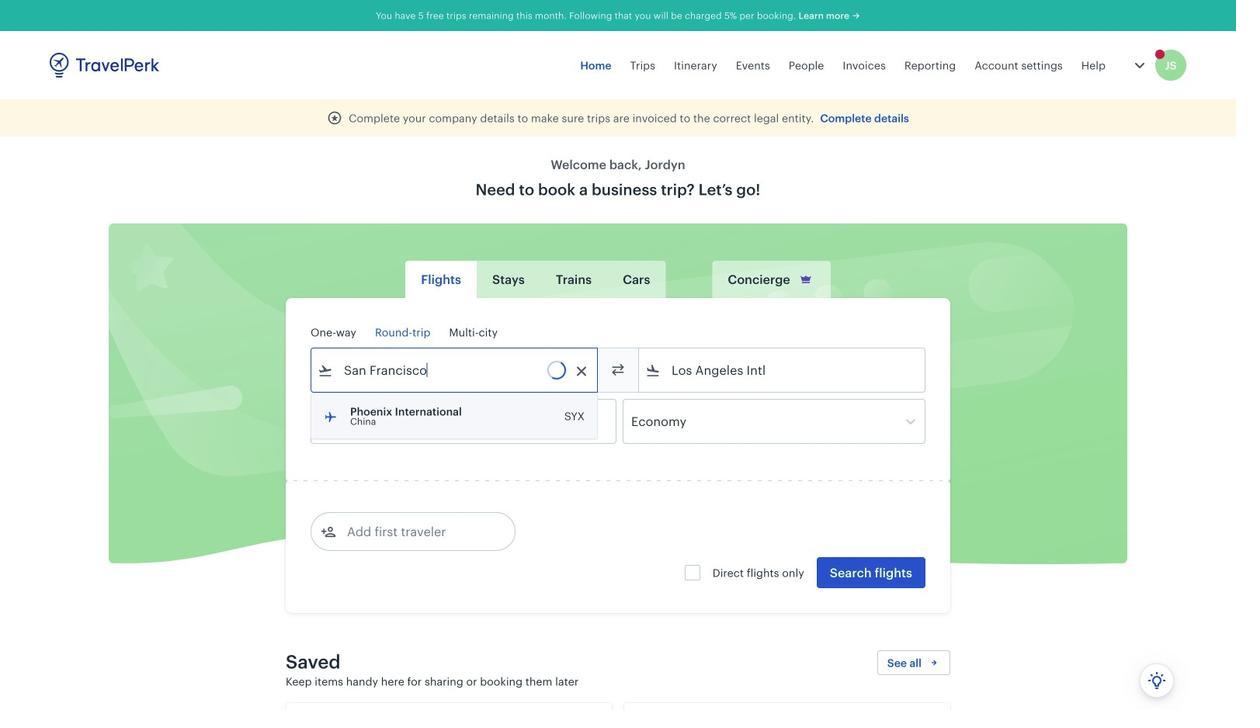 Task type: describe. For each thing, give the bounding box(es) containing it.
Return text field
[[425, 400, 506, 443]]

Add first traveler search field
[[336, 520, 498, 544]]

To search field
[[661, 358, 905, 383]]

Depart text field
[[333, 400, 414, 443]]



Task type: locate. For each thing, give the bounding box(es) containing it.
From search field
[[333, 358, 577, 383]]



Task type: vqa. For each thing, say whether or not it's contained in the screenshot.
the Add first traveler search box
yes



